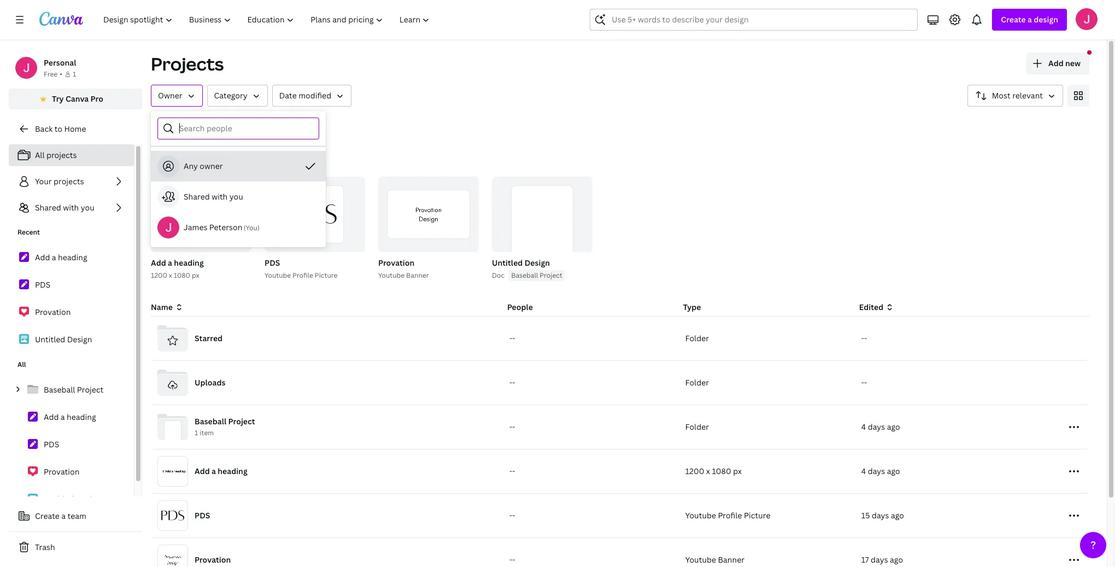 Task type: locate. For each thing, give the bounding box(es) containing it.
youtube down pds button
[[265, 271, 291, 280]]

0 horizontal spatial 1
[[73, 69, 76, 79]]

days for profile
[[872, 510, 890, 521]]

date modified
[[279, 90, 332, 101]]

with up james peterson ( you )
[[212, 191, 228, 202]]

1 vertical spatial shared
[[35, 202, 61, 213]]

1 vertical spatial list
[[9, 246, 134, 351]]

1 vertical spatial banner
[[718, 555, 745, 565]]

recent down shared with you link
[[18, 228, 40, 237]]

a down item
[[212, 466, 216, 476]]

2 vertical spatial all
[[18, 360, 26, 369]]

1 vertical spatial add a heading
[[44, 412, 96, 422]]

1 horizontal spatial you
[[230, 191, 243, 202]]

1200
[[151, 271, 167, 280], [686, 466, 705, 476]]

2 vertical spatial project
[[228, 416, 255, 427]]

Search search field
[[612, 9, 897, 30]]

1 vertical spatial project
[[77, 384, 104, 395]]

heading inside the 'add a heading 1200 x 1080 px'
[[174, 258, 204, 268]]

project inside baseball project 1 item
[[228, 416, 255, 427]]

0 horizontal spatial shared
[[35, 202, 61, 213]]

you down any owner button
[[230, 191, 243, 202]]

you
[[230, 191, 243, 202], [81, 202, 94, 213]]

pds
[[265, 258, 280, 268], [35, 279, 50, 290], [44, 439, 59, 450], [195, 510, 210, 521]]

youtube profile picture
[[686, 510, 771, 521]]

0 vertical spatial pds link
[[9, 273, 134, 296]]

0 vertical spatial untitled
[[492, 258, 523, 268]]

1 vertical spatial 4 days ago
[[862, 466, 901, 476]]

px up youtube profile picture
[[734, 466, 742, 476]]

design
[[1034, 14, 1059, 25]]

provation link
[[9, 301, 134, 324], [9, 460, 134, 483]]

folders button
[[187, 115, 224, 136]]

1 horizontal spatial 1080
[[712, 466, 732, 476]]

youtube
[[265, 271, 291, 280], [378, 271, 405, 280], [686, 510, 716, 521], [686, 555, 716, 565]]

1 horizontal spatial shared
[[184, 191, 210, 202]]

heading down baseball project link
[[67, 412, 96, 422]]

1 vertical spatial px
[[734, 466, 742, 476]]

0 horizontal spatial 1080
[[174, 271, 190, 280]]

with down your projects "link"
[[63, 202, 79, 213]]

list containing baseball project
[[9, 378, 134, 511]]

1 horizontal spatial banner
[[718, 555, 745, 565]]

add a heading link
[[9, 246, 134, 269], [9, 406, 134, 429]]

banner down provation button
[[406, 271, 429, 280]]

add a heading link down shared with you link
[[9, 246, 134, 269]]

1 vertical spatial design
[[67, 334, 92, 345]]

design up team on the bottom left
[[76, 494, 101, 504]]

add a heading down shared with you link
[[35, 252, 87, 263]]

3 folder from the top
[[686, 422, 709, 432]]

0 vertical spatial provation link
[[9, 301, 134, 324]]

0 vertical spatial shared
[[184, 191, 210, 202]]

your
[[35, 176, 52, 186]]

shared
[[184, 191, 210, 202], [35, 202, 61, 213]]

0 vertical spatial baseball project
[[511, 271, 563, 280]]

1 vertical spatial 4
[[862, 466, 866, 476]]

0 horizontal spatial with
[[63, 202, 79, 213]]

untitled design up the baseball project button at the top
[[492, 258, 550, 268]]

1 vertical spatial untitled design
[[35, 334, 92, 345]]

Category button
[[207, 85, 268, 107]]

0 vertical spatial add a heading link
[[9, 246, 134, 269]]

add
[[1049, 58, 1064, 68], [35, 252, 50, 263], [151, 258, 166, 268], [44, 412, 59, 422], [195, 466, 210, 476]]

2 4 days ago from the top
[[862, 466, 901, 476]]

0 vertical spatial list
[[9, 144, 134, 219]]

1 horizontal spatial 1200
[[686, 466, 705, 476]]

1 provation link from the top
[[9, 301, 134, 324]]

banner down youtube profile picture
[[718, 555, 745, 565]]

a inside button
[[61, 511, 66, 521]]

folder
[[686, 333, 709, 343], [686, 377, 709, 388], [686, 422, 709, 432]]

add inside the 'add a heading 1200 x 1080 px'
[[151, 258, 166, 268]]

1 vertical spatial create
[[35, 511, 60, 521]]

2 vertical spatial untitled design
[[44, 494, 101, 504]]

0 vertical spatial 1
[[73, 69, 76, 79]]

0 vertical spatial baseball
[[511, 271, 538, 280]]

0 vertical spatial recent
[[151, 150, 197, 168]]

untitled
[[492, 258, 523, 268], [35, 334, 65, 345], [44, 494, 74, 504]]

1 left item
[[195, 428, 198, 438]]

add a heading button
[[151, 256, 204, 270]]

with for shared with you link
[[63, 202, 79, 213]]

add a heading 1200 x 1080 px
[[151, 258, 204, 280]]

you down your projects "link"
[[81, 202, 94, 213]]

a inside the 'add a heading 1200 x 1080 px'
[[168, 258, 172, 268]]

baseball
[[511, 271, 538, 280], [44, 384, 75, 395], [195, 416, 227, 427]]

james peterson image
[[1076, 8, 1098, 30]]

you inside shared with you "button"
[[230, 191, 243, 202]]

0 horizontal spatial you
[[81, 202, 94, 213]]

days for x
[[868, 466, 886, 476]]

trash link
[[9, 537, 142, 558]]

x
[[169, 271, 172, 280], [707, 466, 710, 476]]

untitled inside button
[[492, 258, 523, 268]]

untitled design for second untitled design link from the top
[[44, 494, 101, 504]]

1 vertical spatial provation link
[[9, 460, 134, 483]]

0 vertical spatial profile
[[293, 271, 313, 280]]

you inside shared with you link
[[81, 202, 94, 213]]

1 right • at the left top of page
[[73, 69, 76, 79]]

add a heading
[[35, 252, 87, 263], [44, 412, 96, 422], [195, 466, 248, 476]]

you
[[246, 223, 258, 232]]

provation youtube banner
[[378, 258, 429, 280]]

owner
[[158, 90, 182, 101]]

youtube inside the provation youtube banner
[[378, 271, 405, 280]]

shared inside "button"
[[184, 191, 210, 202]]

0 horizontal spatial project
[[77, 384, 104, 395]]

recent down all button
[[151, 150, 197, 168]]

pds link
[[9, 273, 134, 296], [9, 433, 134, 456]]

1080 down add a heading button
[[174, 271, 190, 280]]

heading down 'james'
[[174, 258, 204, 268]]

0 vertical spatial add a heading
[[35, 252, 87, 263]]

all
[[155, 120, 165, 131], [35, 150, 45, 160], [18, 360, 26, 369]]

untitled design
[[492, 258, 550, 268], [35, 334, 92, 345], [44, 494, 101, 504]]

add new
[[1049, 58, 1081, 68]]

try canva pro button
[[9, 89, 142, 109]]

create left team on the bottom left
[[35, 511, 60, 521]]

1 horizontal spatial all
[[35, 150, 45, 160]]

4 for folder
[[862, 422, 866, 432]]

projects for your projects
[[54, 176, 84, 186]]

pds button
[[265, 256, 280, 270]]

0 vertical spatial folder
[[686, 333, 709, 343]]

-
[[510, 333, 513, 343], [513, 333, 515, 343], [862, 333, 865, 343], [865, 333, 868, 343], [510, 377, 513, 388], [513, 377, 515, 388], [862, 377, 865, 388], [865, 377, 868, 388], [510, 422, 513, 432], [513, 422, 515, 432], [510, 466, 513, 476], [513, 466, 515, 476], [510, 510, 513, 521], [513, 510, 515, 521], [510, 555, 513, 565], [513, 555, 515, 565]]

0 vertical spatial create
[[1002, 14, 1026, 25]]

with for shared with you "button"
[[212, 191, 228, 202]]

create inside dropdown button
[[1002, 14, 1026, 25]]

baseball project
[[511, 271, 563, 280], [44, 384, 104, 395]]

1 horizontal spatial picture
[[744, 510, 771, 521]]

0 vertical spatial project
[[540, 271, 563, 280]]

0 horizontal spatial banner
[[406, 271, 429, 280]]

0 horizontal spatial x
[[169, 271, 172, 280]]

1 horizontal spatial recent
[[151, 150, 197, 168]]

0 vertical spatial projects
[[46, 150, 77, 160]]

canva
[[66, 94, 89, 104]]

create
[[1002, 14, 1026, 25], [35, 511, 60, 521]]

personal
[[44, 57, 76, 68]]

0 vertical spatial shared with you
[[184, 191, 243, 202]]

1 horizontal spatial with
[[212, 191, 228, 202]]

15 days ago
[[862, 510, 905, 521]]

•
[[60, 69, 62, 79]]

px down add a heading button
[[192, 271, 199, 280]]

create inside button
[[35, 511, 60, 521]]

date
[[279, 90, 297, 101]]

a up name "button"
[[168, 258, 172, 268]]

2 vertical spatial design
[[76, 494, 101, 504]]

1 vertical spatial recent
[[18, 228, 40, 237]]

1 horizontal spatial baseball project
[[511, 271, 563, 280]]

shared down your on the top left
[[35, 202, 61, 213]]

1 vertical spatial projects
[[54, 176, 84, 186]]

youtube down provation button
[[378, 271, 405, 280]]

1 vertical spatial add a heading link
[[9, 406, 134, 429]]

list containing all projects
[[9, 144, 134, 219]]

baseball inside baseball project 1 item
[[195, 416, 227, 427]]

1 vertical spatial all
[[35, 150, 45, 160]]

shared up 'james'
[[184, 191, 210, 202]]

list
[[9, 144, 134, 219], [9, 246, 134, 351], [9, 378, 134, 511]]

None search field
[[590, 9, 918, 31]]

modified
[[299, 90, 332, 101]]

2 4 from the top
[[862, 466, 866, 476]]

1 list from the top
[[9, 144, 134, 219]]

projects right your on the top left
[[54, 176, 84, 186]]

0 vertical spatial 1080
[[174, 271, 190, 280]]

0 vertical spatial 4 days ago
[[862, 422, 901, 432]]

a
[[1028, 14, 1033, 25], [52, 252, 56, 263], [168, 258, 172, 268], [61, 412, 65, 422], [212, 466, 216, 476], [61, 511, 66, 521]]

4
[[862, 422, 866, 432], [862, 466, 866, 476]]

2 vertical spatial add a heading
[[195, 466, 248, 476]]

project
[[540, 271, 563, 280], [77, 384, 104, 395], [228, 416, 255, 427]]

heading
[[58, 252, 87, 263], [174, 258, 204, 268], [67, 412, 96, 422], [218, 466, 248, 476]]

add a heading link down baseball project link
[[9, 406, 134, 429]]

1 4 from the top
[[862, 422, 866, 432]]

px inside the 'add a heading 1200 x 1080 px'
[[192, 271, 199, 280]]

with inside "button"
[[212, 191, 228, 202]]

pds youtube profile picture
[[265, 258, 338, 280]]

add a heading down item
[[195, 466, 248, 476]]

1 vertical spatial 1
[[195, 428, 198, 438]]

a inside dropdown button
[[1028, 14, 1033, 25]]

banner
[[406, 271, 429, 280], [718, 555, 745, 565]]

create a design
[[1002, 14, 1059, 25]]

0 vertical spatial 4
[[862, 422, 866, 432]]

3 list from the top
[[9, 378, 134, 511]]

all button
[[151, 115, 170, 136]]

x inside the 'add a heading 1200 x 1080 px'
[[169, 271, 172, 280]]

design up baseball project link
[[67, 334, 92, 345]]

Sort by button
[[968, 85, 1064, 107]]

0 vertical spatial picture
[[315, 271, 338, 280]]

1 horizontal spatial baseball
[[195, 416, 227, 427]]

create left design
[[1002, 14, 1026, 25]]

all inside button
[[155, 120, 165, 131]]

1 vertical spatial 1080
[[712, 466, 732, 476]]

untitled design up create a team button
[[44, 494, 101, 504]]

0 horizontal spatial shared with you
[[35, 202, 94, 213]]

a left design
[[1028, 14, 1033, 25]]

2 folder from the top
[[686, 377, 709, 388]]

list box
[[151, 151, 326, 243]]

shared with you inside list
[[35, 202, 94, 213]]

px
[[192, 271, 199, 280], [734, 466, 742, 476]]

1 vertical spatial pds link
[[9, 433, 134, 456]]

2 vertical spatial baseball
[[195, 416, 227, 427]]

0 vertical spatial with
[[212, 191, 228, 202]]

folder for starred
[[686, 333, 709, 343]]

0 vertical spatial x
[[169, 271, 172, 280]]

create for create a team
[[35, 511, 60, 521]]

projects inside "link"
[[54, 176, 84, 186]]

15
[[862, 510, 870, 521]]

1 vertical spatial untitled
[[35, 334, 65, 345]]

2 horizontal spatial project
[[540, 271, 563, 280]]

2 list from the top
[[9, 246, 134, 351]]

0 vertical spatial untitled design link
[[9, 328, 134, 351]]

0 vertical spatial design
[[525, 258, 550, 268]]

1 vertical spatial baseball
[[44, 384, 75, 395]]

projects down back to home
[[46, 150, 77, 160]]

0 vertical spatial banner
[[406, 271, 429, 280]]

1 horizontal spatial 1
[[195, 428, 198, 438]]

)
[[258, 223, 260, 232]]

a left team on the bottom left
[[61, 511, 66, 521]]

shared with you down owner
[[184, 191, 243, 202]]

recent
[[151, 150, 197, 168], [18, 228, 40, 237]]

1080 up youtube profile picture
[[712, 466, 732, 476]]

projects for all projects
[[46, 150, 77, 160]]

edited button
[[860, 301, 1027, 313]]

most relevant
[[992, 90, 1043, 101]]

0 vertical spatial you
[[230, 191, 243, 202]]

1 horizontal spatial shared with you
[[184, 191, 243, 202]]

2 vertical spatial folder
[[686, 422, 709, 432]]

1
[[73, 69, 76, 79], [195, 428, 198, 438]]

with
[[212, 191, 228, 202], [63, 202, 79, 213]]

untitled design link up baseball project link
[[9, 328, 134, 351]]

0 vertical spatial all
[[155, 120, 165, 131]]

0 horizontal spatial create
[[35, 511, 60, 521]]

name
[[151, 302, 173, 312]]

shared for shared with you "button"
[[184, 191, 210, 202]]

design up the baseball project button at the top
[[525, 258, 550, 268]]

1080 inside the 'add a heading 1200 x 1080 px'
[[174, 271, 190, 280]]

x up youtube profile picture
[[707, 466, 710, 476]]

untitled design link up 'trash' link
[[9, 488, 134, 511]]

youtube down youtube profile picture
[[686, 555, 716, 565]]

1 vertical spatial you
[[81, 202, 94, 213]]

1 vertical spatial shared with you
[[35, 202, 94, 213]]

0 horizontal spatial profile
[[293, 271, 313, 280]]

add inside dropdown button
[[1049, 58, 1064, 68]]

ago for profile
[[891, 510, 905, 521]]

1 horizontal spatial profile
[[718, 510, 742, 521]]

shared with you down your projects
[[35, 202, 94, 213]]

pro
[[91, 94, 103, 104]]

your projects link
[[9, 171, 134, 193]]

shared with you inside "button"
[[184, 191, 243, 202]]

1 horizontal spatial create
[[1002, 14, 1026, 25]]

0 horizontal spatial picture
[[315, 271, 338, 280]]

0 horizontal spatial 1200
[[151, 271, 167, 280]]

2 pds link from the top
[[9, 433, 134, 456]]

shared with you
[[184, 191, 243, 202], [35, 202, 94, 213]]

0 horizontal spatial px
[[192, 271, 199, 280]]

2 horizontal spatial baseball
[[511, 271, 538, 280]]

1 vertical spatial with
[[63, 202, 79, 213]]

x down add a heading button
[[169, 271, 172, 280]]

create a design button
[[993, 9, 1068, 31]]

add a heading down baseball project link
[[44, 412, 96, 422]]

1 folder from the top
[[686, 333, 709, 343]]

1 horizontal spatial project
[[228, 416, 255, 427]]

1 inside baseball project 1 item
[[195, 428, 198, 438]]

untitled design up baseball project link
[[35, 334, 92, 345]]

all inside list
[[35, 150, 45, 160]]

shared with you link
[[9, 197, 134, 219]]

1 vertical spatial folder
[[686, 377, 709, 388]]

1 4 days ago from the top
[[862, 422, 901, 432]]

2 vertical spatial list
[[9, 378, 134, 511]]

peterson
[[209, 222, 243, 232]]

profile
[[293, 271, 313, 280], [718, 510, 742, 521]]

untitled design link
[[9, 328, 134, 351], [9, 488, 134, 511]]



Task type: describe. For each thing, give the bounding box(es) containing it.
any
[[184, 161, 198, 171]]

picture inside pds youtube profile picture
[[315, 271, 338, 280]]

Owner button
[[151, 85, 203, 107]]

category
[[214, 90, 248, 101]]

design for second untitled design link from the top
[[76, 494, 101, 504]]

all for all projects
[[35, 150, 45, 160]]

days for banner
[[871, 555, 889, 565]]

0 horizontal spatial all
[[18, 360, 26, 369]]

people
[[507, 302, 533, 312]]

james peterson ( you )
[[184, 222, 260, 232]]

doc
[[492, 271, 505, 280]]

free •
[[44, 69, 62, 79]]

list containing add a heading
[[9, 246, 134, 351]]

baseball project link
[[9, 378, 134, 401]]

james
[[184, 222, 208, 232]]

home
[[64, 124, 86, 134]]

banner inside the provation youtube banner
[[406, 271, 429, 280]]

team
[[68, 511, 86, 521]]

baseball project 1 item
[[195, 416, 255, 438]]

your projects
[[35, 176, 84, 186]]

to
[[54, 124, 62, 134]]

design for second untitled design link from the bottom
[[67, 334, 92, 345]]

1 vertical spatial picture
[[744, 510, 771, 521]]

uploads
[[195, 377, 226, 388]]

pds inside pds youtube profile picture
[[265, 258, 280, 268]]

Date modified button
[[272, 85, 352, 107]]

1200 inside the 'add a heading 1200 x 1080 px'
[[151, 271, 167, 280]]

2 add a heading link from the top
[[9, 406, 134, 429]]

2 vertical spatial untitled
[[44, 494, 74, 504]]

owner
[[200, 161, 223, 171]]

heading down baseball project 1 item
[[218, 466, 248, 476]]

a down baseball project link
[[61, 412, 65, 422]]

relevant
[[1013, 90, 1043, 101]]

1 vertical spatial 1200
[[686, 466, 705, 476]]

a down shared with you link
[[52, 252, 56, 263]]

folders
[[191, 120, 219, 131]]

all projects link
[[9, 144, 134, 166]]

projects
[[151, 52, 224, 75]]

design inside button
[[525, 258, 550, 268]]

profile inside pds youtube profile picture
[[293, 271, 313, 280]]

1 horizontal spatial px
[[734, 466, 742, 476]]

1200 x 1080 px
[[686, 466, 742, 476]]

folder for uploads
[[686, 377, 709, 388]]

untitled design button
[[492, 256, 550, 270]]

1 add a heading link from the top
[[9, 246, 134, 269]]

youtube inside pds youtube profile picture
[[265, 271, 291, 280]]

shared with you for shared with you "button"
[[184, 191, 243, 202]]

2 provation link from the top
[[9, 460, 134, 483]]

4 for 1200 x 1080 px
[[862, 466, 866, 476]]

most
[[992, 90, 1011, 101]]

baseball project button
[[509, 270, 565, 281]]

back to home link
[[9, 118, 142, 140]]

try canva pro
[[52, 94, 103, 104]]

all projects
[[35, 150, 77, 160]]

back
[[35, 124, 53, 134]]

1 untitled design link from the top
[[9, 328, 134, 351]]

provation button
[[378, 256, 415, 270]]

ago for banner
[[890, 555, 904, 565]]

Search people search field
[[179, 118, 312, 139]]

provation inside the provation youtube banner
[[378, 258, 415, 268]]

untitled design for second untitled design link from the bottom
[[35, 334, 92, 345]]

shared with you for shared with you link
[[35, 202, 94, 213]]

youtube down 1200 x 1080 px
[[686, 510, 716, 521]]

0 horizontal spatial recent
[[18, 228, 40, 237]]

17
[[862, 555, 869, 565]]

name button
[[151, 301, 184, 313]]

free
[[44, 69, 58, 79]]

baseball inside button
[[511, 271, 538, 280]]

you for shared with you link
[[81, 202, 94, 213]]

shared with you option
[[151, 182, 326, 212]]

any owner button
[[151, 151, 326, 182]]

4 days ago for folder
[[862, 422, 901, 432]]

any owner option
[[151, 151, 326, 182]]

17 days ago
[[862, 555, 904, 565]]

baseball project inside button
[[511, 271, 563, 280]]

add new button
[[1027, 53, 1090, 74]]

you for shared with you "button"
[[230, 191, 243, 202]]

any owner
[[184, 161, 223, 171]]

trash
[[35, 542, 55, 552]]

(
[[244, 223, 246, 232]]

1 vertical spatial baseball project
[[44, 384, 104, 395]]

edited
[[860, 302, 884, 312]]

create a team
[[35, 511, 86, 521]]

list box containing any owner
[[151, 151, 326, 243]]

0 horizontal spatial baseball
[[44, 384, 75, 395]]

shared for shared with you link
[[35, 202, 61, 213]]

youtube banner
[[686, 555, 745, 565]]

1 vertical spatial profile
[[718, 510, 742, 521]]

james peterson option
[[151, 212, 326, 243]]

create a team button
[[9, 505, 142, 527]]

starred
[[195, 333, 223, 343]]

type
[[684, 302, 701, 312]]

back to home
[[35, 124, 86, 134]]

create for create a design
[[1002, 14, 1026, 25]]

try
[[52, 94, 64, 104]]

project inside baseball project link
[[77, 384, 104, 395]]

heading down shared with you link
[[58, 252, 87, 263]]

top level navigation element
[[96, 9, 439, 31]]

new
[[1066, 58, 1081, 68]]

4 days ago for 1200 x 1080 px
[[862, 466, 901, 476]]

2 untitled design link from the top
[[9, 488, 134, 511]]

1 horizontal spatial x
[[707, 466, 710, 476]]

shared with you button
[[151, 182, 326, 212]]

project inside the baseball project button
[[540, 271, 563, 280]]

0 vertical spatial untitled design
[[492, 258, 550, 268]]

item
[[200, 428, 214, 438]]

all for all button
[[155, 120, 165, 131]]

1 pds link from the top
[[9, 273, 134, 296]]

ago for x
[[887, 466, 901, 476]]



Task type: vqa. For each thing, say whether or not it's contained in the screenshot.
untitled in the button
yes



